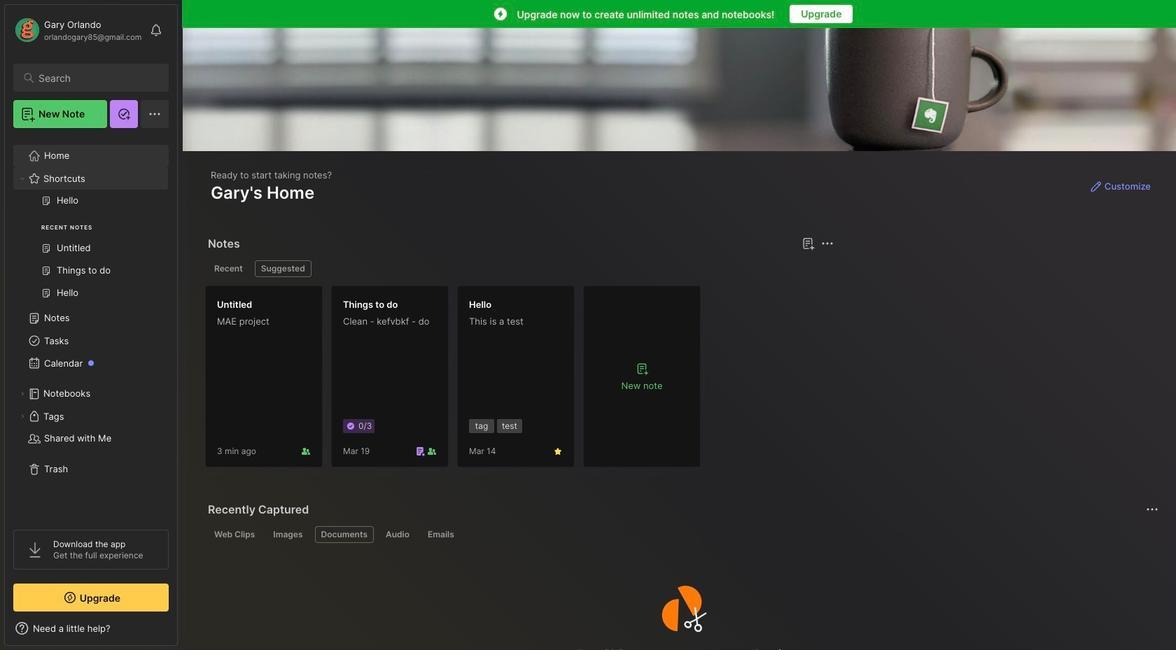 Task type: vqa. For each thing, say whether or not it's contained in the screenshot.
Main element at the left of the page
yes



Task type: locate. For each thing, give the bounding box(es) containing it.
row group
[[205, 286, 709, 476]]

0 vertical spatial tab list
[[208, 260, 832, 277]]

Account field
[[13, 16, 142, 44]]

tab list
[[208, 260, 832, 277], [208, 527, 1157, 543]]

more actions image
[[1144, 501, 1161, 518]]

2 tab list from the top
[[208, 527, 1157, 543]]

None search field
[[39, 69, 156, 86]]

group inside tree
[[13, 190, 168, 313]]

tree
[[5, 137, 177, 517]]

tab
[[208, 260, 249, 277], [255, 260, 311, 277], [208, 527, 261, 543], [267, 527, 309, 543], [315, 527, 374, 543], [380, 527, 416, 543], [422, 527, 461, 543]]

main element
[[0, 0, 182, 651]]

1 vertical spatial tab list
[[208, 527, 1157, 543]]

1 tab list from the top
[[208, 260, 832, 277]]

expand notebooks image
[[18, 390, 27, 398]]

group
[[13, 190, 168, 313]]



Task type: describe. For each thing, give the bounding box(es) containing it.
none search field inside main element
[[39, 69, 156, 86]]

WHAT'S NEW field
[[5, 618, 177, 640]]

click to collapse image
[[177, 625, 187, 641]]

expand tags image
[[18, 412, 27, 421]]

Search text field
[[39, 71, 156, 85]]

More actions field
[[1143, 500, 1162, 520]]

tree inside main element
[[5, 137, 177, 517]]



